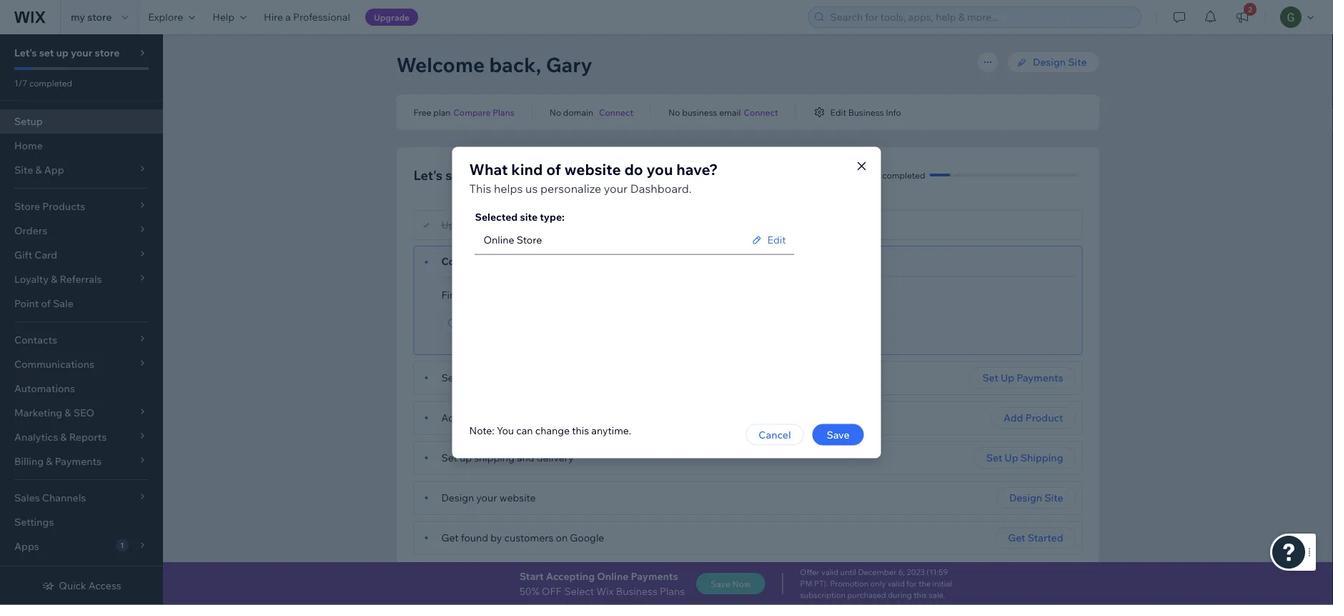 Task type: vqa. For each thing, say whether or not it's contained in the screenshot.


Task type: describe. For each thing, give the bounding box(es) containing it.
store right my
[[87, 11, 112, 23]]

up for payments
[[1001, 372, 1015, 384]]

up left helps on the top
[[468, 167, 484, 183]]

setup link
[[0, 109, 163, 134]]

this inside offer valid until december 6, 2023 (11:59 pm pt). promotion only valid for the initial subscription purchased during this sale.
[[914, 591, 928, 601]]

domain for custom
[[530, 255, 566, 268]]

1 horizontal spatial set
[[446, 167, 465, 183]]

get for get started
[[1009, 532, 1026, 545]]

business inside "start accepting online payments 50% off select wix business plans"
[[616, 585, 658, 598]]

point of sale link
[[0, 292, 163, 316]]

payments inside "start accepting online payments 50% off select wix business plans"
[[631, 571, 679, 583]]

2023
[[907, 568, 925, 578]]

no domain connect
[[550, 107, 634, 118]]

cancel
[[759, 429, 791, 441]]

save for save
[[827, 429, 850, 441]]

you
[[647, 160, 673, 179]]

your inside what kind of website do you have? this helps us personalize your dashboard.
[[604, 181, 628, 196]]

google
[[570, 532, 605, 545]]

access
[[89, 580, 121, 593]]

info
[[886, 107, 902, 118]]

clicks.
[[660, 289, 689, 301]]

wix stands with ukraine show your support
[[643, 591, 855, 603]]

us
[[526, 181, 538, 196]]

custom
[[492, 255, 528, 268]]

2 horizontal spatial connect
[[744, 107, 779, 118]]

design site inside button
[[1010, 492, 1064, 505]]

can
[[517, 425, 533, 437]]

setup
[[14, 115, 43, 128]]

1 horizontal spatial 1/7 completed
[[868, 170, 926, 181]]

settings link
[[0, 511, 163, 535]]

set for set up shipping and delivery
[[442, 452, 458, 465]]

update your store type
[[442, 219, 549, 231]]

selected site type:
[[475, 211, 565, 223]]

welcome
[[397, 52, 485, 77]]

1 horizontal spatial 1/7
[[868, 170, 881, 181]]

set up payment methods
[[442, 372, 560, 384]]

1 horizontal spatial let's set up your store
[[414, 167, 549, 183]]

back,
[[490, 52, 542, 77]]

design site button
[[997, 488, 1077, 509]]

on
[[556, 532, 568, 545]]

wix inside "start accepting online payments 50% off select wix business plans"
[[597, 585, 614, 598]]

for
[[907, 579, 917, 589]]

save for save now
[[711, 579, 731, 590]]

hire a professional
[[264, 11, 350, 23]]

home link
[[0, 134, 163, 158]]

up left shipping
[[460, 452, 472, 465]]

customers
[[505, 532, 554, 545]]

1/7 completed inside sidebar element
[[14, 78, 72, 88]]

plan
[[434, 107, 451, 118]]

get for get found by customers on google
[[442, 532, 459, 545]]

explore
[[148, 11, 183, 23]]

found
[[461, 532, 489, 545]]

0 horizontal spatial valid
[[822, 568, 839, 578]]

the
[[919, 579, 931, 589]]

few
[[641, 289, 658, 301]]

set up payments
[[983, 372, 1064, 384]]

e.g., mystunningwebsite.com field
[[460, 314, 676, 334]]

free
[[414, 107, 432, 118]]

your right update
[[479, 219, 499, 231]]

have?
[[677, 160, 718, 179]]

set up shipping and delivery
[[442, 452, 574, 465]]

business inside button
[[849, 107, 884, 118]]

sale
[[53, 298, 74, 310]]

quick access button
[[42, 580, 121, 593]]

your inside sidebar element
[[71, 46, 92, 59]]

add for add your first product
[[442, 412, 461, 425]]

1 horizontal spatial let's
[[414, 167, 443, 183]]

during
[[888, 591, 913, 601]]

find
[[442, 289, 462, 301]]

design site link
[[1008, 51, 1100, 73]]

show
[[765, 591, 791, 603]]

welcome back, gary
[[397, 52, 593, 77]]

store up site
[[517, 167, 549, 183]]

email
[[720, 107, 741, 118]]

site
[[520, 211, 538, 223]]

promotion
[[831, 579, 869, 589]]

edit business info
[[831, 107, 902, 118]]

get started button
[[996, 528, 1077, 549]]

home
[[14, 139, 43, 152]]

point
[[14, 298, 39, 310]]

no for no domain
[[550, 107, 562, 118]]

connect link for no business email connect
[[744, 106, 779, 119]]

subscription
[[801, 591, 846, 601]]

edit for edit business info
[[831, 107, 847, 118]]

start accepting online payments 50% off select wix business plans
[[520, 571, 685, 598]]

upgrade
[[374, 12, 410, 23]]

shipping
[[1021, 452, 1064, 465]]

methods
[[518, 372, 560, 384]]

type
[[528, 219, 549, 231]]

plans inside "start accepting online payments 50% off select wix business plans"
[[660, 585, 685, 598]]

free plan compare plans
[[414, 107, 515, 118]]

stands
[[664, 591, 696, 603]]

let's set up your store inside sidebar element
[[14, 46, 120, 59]]

compare plans link
[[454, 106, 515, 119]]

first
[[486, 412, 505, 425]]

off
[[542, 585, 562, 598]]

upgrade button
[[365, 9, 418, 26]]

no for no business email
[[669, 107, 681, 118]]

update
[[442, 219, 476, 231]]

add for add product
[[1004, 412, 1024, 425]]

sidebar element
[[0, 34, 163, 606]]

perfect
[[487, 289, 522, 301]]

accepting
[[546, 571, 595, 583]]

automations link
[[0, 377, 163, 401]]

up for shipping
[[1005, 452, 1019, 465]]

initial
[[933, 579, 953, 589]]

quick
[[59, 580, 86, 593]]

note: you can change this anytime.
[[470, 425, 632, 437]]

Search for tools, apps, help & more... field
[[826, 7, 1137, 27]]



Task type: locate. For each thing, give the bounding box(es) containing it.
personalize
[[541, 181, 602, 196]]

of left sale
[[41, 298, 51, 310]]

let's set up your store down my
[[14, 46, 120, 59]]

1 horizontal spatial completed
[[883, 170, 926, 181]]

connect link for no domain connect
[[599, 106, 634, 119]]

up
[[56, 46, 69, 59], [468, 167, 484, 183], [460, 372, 472, 384], [460, 452, 472, 465]]

site
[[1069, 56, 1088, 68], [1045, 492, 1064, 505]]

offer valid until december 6, 2023 (11:59 pm pt). promotion only valid for the initial subscription purchased during this sale.
[[801, 568, 953, 601]]

1 horizontal spatial connect link
[[744, 106, 779, 119]]

of inside what kind of website do you have? this helps us personalize your dashboard.
[[547, 160, 561, 179]]

0 horizontal spatial connect link
[[599, 106, 634, 119]]

0 horizontal spatial of
[[41, 298, 51, 310]]

completed up "setup"
[[29, 78, 72, 88]]

save up with
[[711, 579, 731, 590]]

1 horizontal spatial no
[[669, 107, 681, 118]]

None field
[[480, 226, 751, 254]]

0 vertical spatial let's
[[14, 46, 37, 59]]

valid
[[822, 568, 839, 578], [888, 579, 905, 589]]

connect
[[599, 107, 634, 118], [744, 107, 779, 118], [442, 255, 482, 268]]

1 no from the left
[[550, 107, 562, 118]]

2 vertical spatial a
[[634, 289, 639, 301]]

your down my
[[71, 46, 92, 59]]

0 horizontal spatial connect
[[442, 255, 482, 268]]

0 horizontal spatial edit
[[768, 234, 786, 246]]

design inside button
[[1010, 492, 1043, 505]]

0 horizontal spatial set
[[39, 46, 54, 59]]

2 horizontal spatial a
[[634, 289, 639, 301]]

set up "setup"
[[39, 46, 54, 59]]

0 horizontal spatial a
[[286, 11, 291, 23]]

connect right 'email'
[[744, 107, 779, 118]]

business down online
[[616, 585, 658, 598]]

1 horizontal spatial get
[[1009, 532, 1026, 545]]

1 vertical spatial 1/7 completed
[[868, 170, 926, 181]]

1 vertical spatial let's set up your store
[[414, 167, 549, 183]]

0 vertical spatial of
[[547, 160, 561, 179]]

0 horizontal spatial add
[[442, 412, 461, 425]]

a
[[286, 11, 291, 23], [485, 255, 490, 268], [634, 289, 639, 301]]

connect up do
[[599, 107, 634, 118]]

settings
[[14, 516, 54, 529]]

1 add from the left
[[442, 412, 461, 425]]

my store
[[71, 11, 112, 23]]

and
[[561, 289, 579, 301], [517, 452, 535, 465]]

2 no from the left
[[669, 107, 681, 118]]

payments up stands
[[631, 571, 679, 583]]

0 vertical spatial 1/7
[[14, 78, 27, 88]]

of inside "point of sale" link
[[41, 298, 51, 310]]

a left custom
[[485, 255, 490, 268]]

1/7 inside sidebar element
[[14, 78, 27, 88]]

site inside design site link
[[1069, 56, 1088, 68]]

2 add from the left
[[1004, 412, 1024, 425]]

0 horizontal spatial and
[[517, 452, 535, 465]]

0 vertical spatial domain
[[564, 107, 594, 118]]

professional
[[293, 11, 350, 23]]

1 connect link from the left
[[599, 106, 634, 119]]

1/7 completed down the info in the right top of the page
[[868, 170, 926, 181]]

0 vertical spatial valid
[[822, 568, 839, 578]]

1/7 completed
[[14, 78, 72, 88], [868, 170, 926, 181]]

store inside sidebar element
[[95, 46, 120, 59]]

website
[[565, 160, 621, 179], [500, 492, 536, 505]]

1 horizontal spatial add
[[1004, 412, 1024, 425]]

plans left with
[[660, 585, 685, 598]]

you
[[497, 425, 514, 437]]

completed
[[29, 78, 72, 88], [883, 170, 926, 181]]

2 button
[[1227, 0, 1259, 34]]

6,
[[899, 568, 906, 578]]

0 vertical spatial up
[[1001, 372, 1015, 384]]

up up setup 'link'
[[56, 46, 69, 59]]

1 horizontal spatial plans
[[660, 585, 685, 598]]

support
[[816, 591, 855, 603]]

1 horizontal spatial this
[[914, 591, 928, 601]]

selected
[[475, 211, 518, 223]]

let's up "setup"
[[14, 46, 37, 59]]

help button
[[204, 0, 255, 34]]

edit button
[[751, 234, 790, 246]]

0 horizontal spatial get
[[442, 532, 459, 545]]

1 vertical spatial and
[[517, 452, 535, 465]]

1/7 down edit business info
[[868, 170, 881, 181]]

your down shipping
[[477, 492, 497, 505]]

0 horizontal spatial site
[[1045, 492, 1064, 505]]

add your first product
[[442, 412, 544, 425]]

add left note:
[[442, 412, 461, 425]]

up up 'add product'
[[1001, 372, 1015, 384]]

1 vertical spatial this
[[914, 591, 928, 601]]

0 vertical spatial set
[[39, 46, 54, 59]]

wix down online
[[597, 585, 614, 598]]

2 connect link from the left
[[744, 106, 779, 119]]

1 vertical spatial let's
[[414, 167, 443, 183]]

get left started
[[1009, 532, 1026, 545]]

payments up product
[[1017, 372, 1064, 384]]

and left secure
[[561, 289, 579, 301]]

1/7 completed up "setup"
[[14, 78, 72, 88]]

save right the cancel
[[827, 429, 850, 441]]

edit for edit
[[768, 234, 786, 246]]

0 horizontal spatial 1/7 completed
[[14, 78, 72, 88]]

it
[[615, 289, 621, 301]]

1 vertical spatial site
[[1045, 492, 1064, 505]]

up
[[1001, 372, 1015, 384], [1005, 452, 1019, 465]]

domain for perfect
[[524, 289, 559, 301]]

let's set up your store up selected
[[414, 167, 549, 183]]

cancel button
[[746, 425, 804, 446]]

set for set up shipping
[[987, 452, 1003, 465]]

1 vertical spatial up
[[1005, 452, 1019, 465]]

1 vertical spatial completed
[[883, 170, 926, 181]]

your
[[793, 591, 814, 603]]

0 vertical spatial payments
[[1017, 372, 1064, 384]]

wix left stands
[[643, 591, 662, 603]]

1 horizontal spatial edit
[[831, 107, 847, 118]]

kind
[[512, 160, 543, 179]]

plans
[[493, 107, 515, 118], [660, 585, 685, 598]]

store
[[87, 11, 112, 23], [95, 46, 120, 59], [517, 167, 549, 183], [502, 219, 526, 231]]

with
[[699, 591, 719, 603]]

1 horizontal spatial a
[[485, 255, 490, 268]]

a for custom
[[485, 255, 490, 268]]

get left found
[[442, 532, 459, 545]]

get
[[442, 532, 459, 545], [1009, 532, 1026, 545]]

plans right compare
[[493, 107, 515, 118]]

1 vertical spatial 1/7
[[868, 170, 881, 181]]

select
[[565, 585, 594, 598]]

1 vertical spatial a
[[485, 255, 490, 268]]

0 horizontal spatial let's set up your store
[[14, 46, 120, 59]]

0 vertical spatial this
[[572, 425, 590, 437]]

50%
[[520, 585, 540, 598]]

0 horizontal spatial website
[[500, 492, 536, 505]]

business left the info in the right top of the page
[[849, 107, 884, 118]]

set up payments button
[[970, 368, 1077, 389]]

connect link right 'email'
[[744, 106, 779, 119]]

store left type
[[502, 219, 526, 231]]

your left us at the top left
[[486, 167, 514, 183]]

your down do
[[604, 181, 628, 196]]

1/7
[[14, 78, 27, 88], [868, 170, 881, 181]]

1 vertical spatial business
[[616, 585, 658, 598]]

1 horizontal spatial save
[[827, 429, 850, 441]]

anytime.
[[592, 425, 632, 437]]

set inside sidebar element
[[39, 46, 54, 59]]

1 get from the left
[[442, 532, 459, 545]]

a right in
[[634, 289, 639, 301]]

1 vertical spatial save
[[711, 579, 731, 590]]

valid up pt).
[[822, 568, 839, 578]]

start
[[520, 571, 544, 583]]

your right find
[[464, 289, 485, 301]]

1 vertical spatial of
[[41, 298, 51, 310]]

valid up during
[[888, 579, 905, 589]]

payments inside button
[[1017, 372, 1064, 384]]

save inside button
[[711, 579, 731, 590]]

domain
[[564, 107, 594, 118], [530, 255, 566, 268], [524, 289, 559, 301]]

0 horizontal spatial business
[[616, 585, 658, 598]]

and down can
[[517, 452, 535, 465]]

payment
[[474, 372, 516, 384]]

a for professional
[[286, 11, 291, 23]]

no down gary
[[550, 107, 562, 118]]

pt).
[[815, 579, 829, 589]]

domain right the perfect
[[524, 289, 559, 301]]

now
[[733, 579, 751, 590]]

up left the payment
[[460, 372, 472, 384]]

ukraine
[[722, 591, 759, 603]]

add left product
[[1004, 412, 1024, 425]]

1 horizontal spatial website
[[565, 160, 621, 179]]

1 horizontal spatial connect
[[599, 107, 634, 118]]

1 vertical spatial website
[[500, 492, 536, 505]]

0 vertical spatial save
[[827, 429, 850, 441]]

december
[[859, 568, 897, 578]]

dashboard.
[[631, 181, 692, 196]]

compare
[[454, 107, 491, 118]]

domain up find your perfect domain and secure it in a few clicks.
[[530, 255, 566, 268]]

0 horizontal spatial 1/7
[[14, 78, 27, 88]]

0 vertical spatial plans
[[493, 107, 515, 118]]

helps
[[494, 181, 523, 196]]

0 vertical spatial site
[[1069, 56, 1088, 68]]

by
[[491, 532, 502, 545]]

0 vertical spatial business
[[849, 107, 884, 118]]

let's
[[14, 46, 37, 59], [414, 167, 443, 183]]

1 vertical spatial domain
[[530, 255, 566, 268]]

this down the
[[914, 591, 928, 601]]

up inside sidebar element
[[56, 46, 69, 59]]

product
[[507, 412, 544, 425]]

design
[[1034, 56, 1067, 68], [442, 492, 474, 505], [1010, 492, 1043, 505]]

domain down gary
[[564, 107, 594, 118]]

no
[[550, 107, 562, 118], [669, 107, 681, 118]]

0 horizontal spatial wix
[[597, 585, 614, 598]]

point of sale
[[14, 298, 74, 310]]

0 horizontal spatial completed
[[29, 78, 72, 88]]

0 vertical spatial a
[[286, 11, 291, 23]]

your
[[71, 46, 92, 59], [486, 167, 514, 183], [604, 181, 628, 196], [479, 219, 499, 231], [464, 289, 485, 301], [463, 412, 484, 425], [477, 492, 497, 505]]

automations
[[14, 383, 75, 395]]

1 vertical spatial edit
[[768, 234, 786, 246]]

completed down the info in the right top of the page
[[883, 170, 926, 181]]

add inside button
[[1004, 412, 1024, 425]]

connect link up do
[[599, 106, 634, 119]]

offer
[[801, 568, 820, 578]]

1 horizontal spatial site
[[1069, 56, 1088, 68]]

1 horizontal spatial and
[[561, 289, 579, 301]]

1 horizontal spatial payments
[[1017, 372, 1064, 384]]

let's inside sidebar element
[[14, 46, 37, 59]]

site inside design site button
[[1045, 492, 1064, 505]]

my
[[71, 11, 85, 23]]

design your website
[[442, 492, 536, 505]]

design site
[[1034, 56, 1088, 68], [1010, 492, 1064, 505]]

a right hire
[[286, 11, 291, 23]]

1 horizontal spatial valid
[[888, 579, 905, 589]]

set
[[39, 46, 54, 59], [446, 167, 465, 183]]

website up the personalize
[[565, 160, 621, 179]]

1/7 up "setup"
[[14, 78, 27, 88]]

0 vertical spatial 1/7 completed
[[14, 78, 72, 88]]

set left this
[[446, 167, 465, 183]]

set up shipping button
[[974, 448, 1077, 469]]

0 horizontal spatial no
[[550, 107, 562, 118]]

0 horizontal spatial plans
[[493, 107, 515, 118]]

1 horizontal spatial of
[[547, 160, 561, 179]]

completed inside sidebar element
[[29, 78, 72, 88]]

set for set up payment methods
[[442, 372, 458, 384]]

1 vertical spatial plans
[[660, 585, 685, 598]]

edit business info button
[[814, 106, 902, 119]]

2 get from the left
[[1009, 532, 1026, 545]]

delivery
[[537, 452, 574, 465]]

1 vertical spatial set
[[446, 167, 465, 183]]

business
[[683, 107, 718, 118]]

save now
[[711, 579, 751, 590]]

this right change
[[572, 425, 590, 437]]

your left first
[[463, 412, 484, 425]]

until
[[841, 568, 857, 578]]

connect up find
[[442, 255, 482, 268]]

what
[[470, 160, 508, 179]]

add
[[442, 412, 461, 425], [1004, 412, 1024, 425]]

hire a professional link
[[255, 0, 359, 34]]

of up the personalize
[[547, 160, 561, 179]]

business
[[849, 107, 884, 118], [616, 585, 658, 598]]

of
[[547, 160, 561, 179], [41, 298, 51, 310]]

no left business in the top right of the page
[[669, 107, 681, 118]]

type:
[[540, 211, 565, 223]]

in
[[623, 289, 631, 301]]

0 horizontal spatial this
[[572, 425, 590, 437]]

1 vertical spatial payments
[[631, 571, 679, 583]]

0 horizontal spatial save
[[711, 579, 731, 590]]

1 vertical spatial valid
[[888, 579, 905, 589]]

0 vertical spatial edit
[[831, 107, 847, 118]]

only
[[871, 579, 886, 589]]

0 vertical spatial completed
[[29, 78, 72, 88]]

find your perfect domain and secure it in a few clicks.
[[442, 289, 689, 301]]

1 vertical spatial design site
[[1010, 492, 1064, 505]]

set for set up payments
[[983, 372, 999, 384]]

1 horizontal spatial wix
[[643, 591, 662, 603]]

0 vertical spatial website
[[565, 160, 621, 179]]

website up get found by customers on google
[[500, 492, 536, 505]]

let's left this
[[414, 167, 443, 183]]

0 vertical spatial and
[[561, 289, 579, 301]]

0 vertical spatial let's set up your store
[[14, 46, 120, 59]]

save now button
[[697, 574, 766, 595]]

store down my store
[[95, 46, 120, 59]]

save
[[827, 429, 850, 441], [711, 579, 731, 590]]

0 horizontal spatial payments
[[631, 571, 679, 583]]

2 vertical spatial domain
[[524, 289, 559, 301]]

website inside what kind of website do you have? this helps us personalize your dashboard.
[[565, 160, 621, 179]]

up left shipping
[[1005, 452, 1019, 465]]

1 horizontal spatial business
[[849, 107, 884, 118]]

get started
[[1009, 532, 1064, 545]]

0 vertical spatial design site
[[1034, 56, 1088, 68]]

save inside button
[[827, 429, 850, 441]]

get inside button
[[1009, 532, 1026, 545]]

0 horizontal spatial let's
[[14, 46, 37, 59]]

pm
[[801, 579, 813, 589]]



